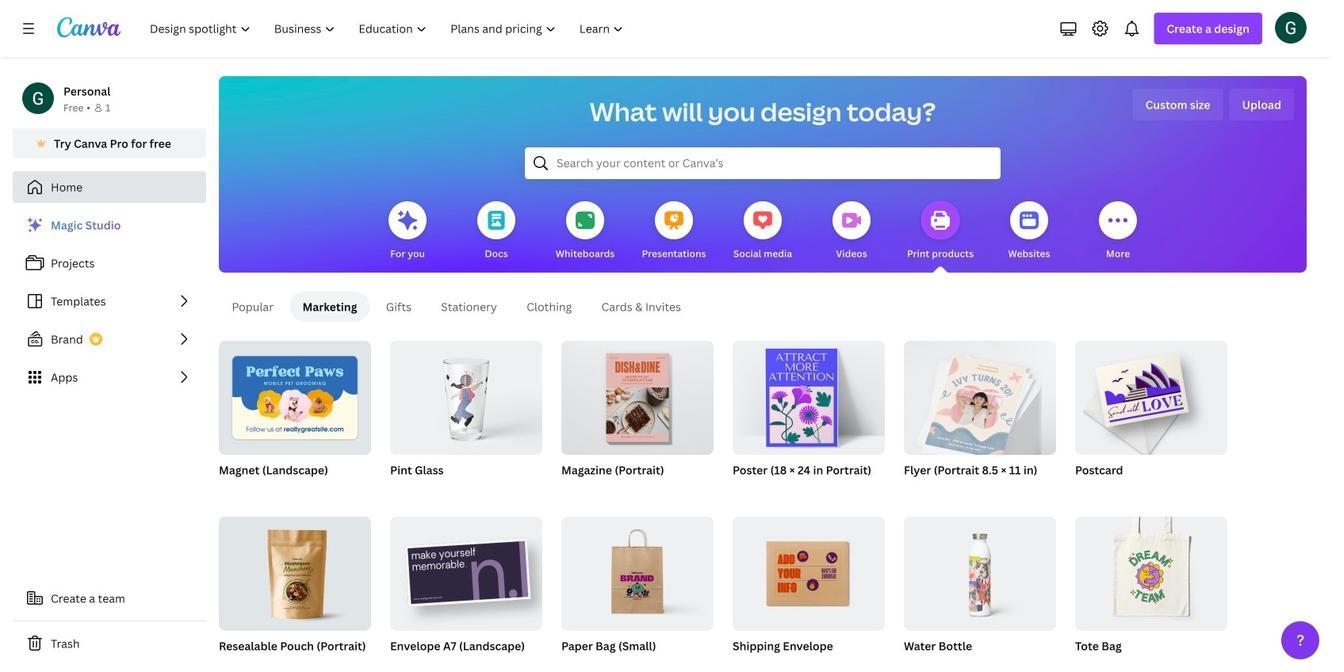 Task type: locate. For each thing, give the bounding box(es) containing it.
group
[[219, 335, 371, 498], [219, 335, 371, 455], [390, 335, 543, 498], [390, 335, 543, 455], [562, 335, 714, 498], [562, 335, 714, 455], [733, 335, 885, 498], [733, 335, 885, 455], [904, 341, 1057, 498], [904, 341, 1057, 460], [1076, 341, 1228, 498], [219, 511, 371, 673], [219, 511, 371, 631], [390, 511, 543, 673], [390, 511, 543, 631], [562, 511, 714, 673], [562, 511, 714, 631], [733, 511, 885, 673], [733, 511, 885, 631], [904, 517, 1057, 673], [904, 517, 1057, 631], [1076, 517, 1228, 673]]

top level navigation element
[[140, 13, 637, 44]]

Search search field
[[557, 148, 969, 178]]

None search field
[[525, 148, 1001, 179]]

list
[[13, 209, 206, 393]]

greg robinson image
[[1276, 12, 1307, 43]]



Task type: vqa. For each thing, say whether or not it's contained in the screenshot.
INPUT FIELD TO SEARCH FOR APPS 'search box'
no



